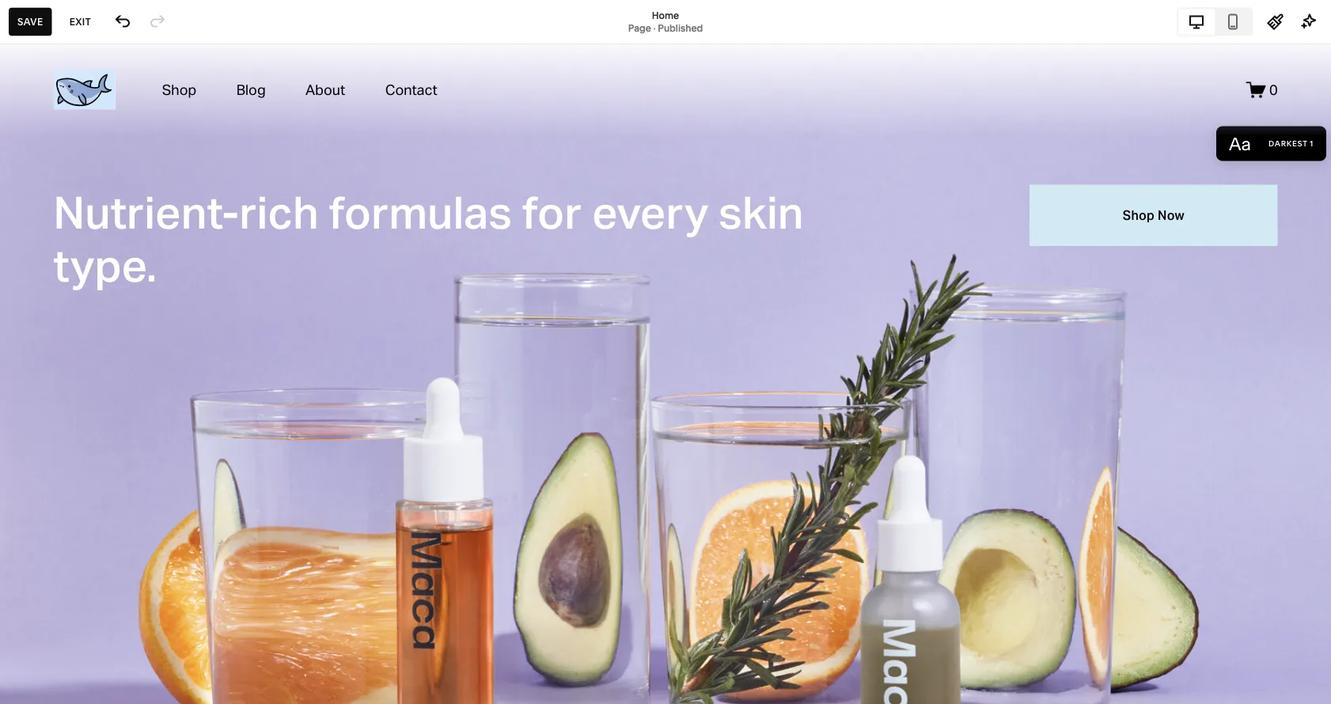 Task type: describe. For each thing, give the bounding box(es) containing it.
acuity scheduling link
[[26, 238, 176, 256]]

selling
[[26, 126, 67, 142]]

scheduling
[[67, 239, 135, 254]]

page
[[628, 22, 651, 34]]

settings link
[[26, 570, 176, 589]]

analytics
[[26, 211, 82, 226]]

settings
[[26, 571, 76, 586]]

home page · published
[[628, 9, 703, 34]]

acuity scheduling
[[26, 239, 135, 254]]

asset library link
[[26, 542, 176, 561]]

analytics link
[[26, 210, 176, 228]]

anderson
[[88, 651, 132, 662]]

save
[[17, 16, 43, 27]]

rubyanndersson@gmail.com
[[63, 663, 191, 675]]

website link
[[26, 97, 176, 116]]



Task type: locate. For each thing, give the bounding box(es) containing it.
home
[[652, 9, 679, 21]]

help
[[26, 599, 54, 615]]

marketing link
[[26, 154, 176, 172]]

contacts link
[[26, 182, 176, 200]]

marketing
[[26, 154, 88, 170]]

tab list
[[1178, 9, 1251, 34]]

published
[[658, 22, 703, 34]]

library
[[63, 543, 105, 558]]

help link
[[26, 598, 54, 616]]

exit
[[69, 16, 91, 27]]

exit button
[[61, 8, 100, 36]]

contacts
[[26, 182, 81, 198]]

asset library
[[26, 543, 105, 558]]

·
[[653, 22, 656, 34]]

website
[[26, 98, 75, 114]]

save button
[[9, 8, 52, 36]]

asset
[[26, 543, 60, 558]]

ruby anderson rubyanndersson@gmail.com
[[63, 651, 191, 675]]

ruby
[[63, 651, 86, 662]]

selling link
[[26, 125, 176, 144]]

ra
[[32, 657, 46, 669]]

acuity
[[26, 239, 64, 254]]



